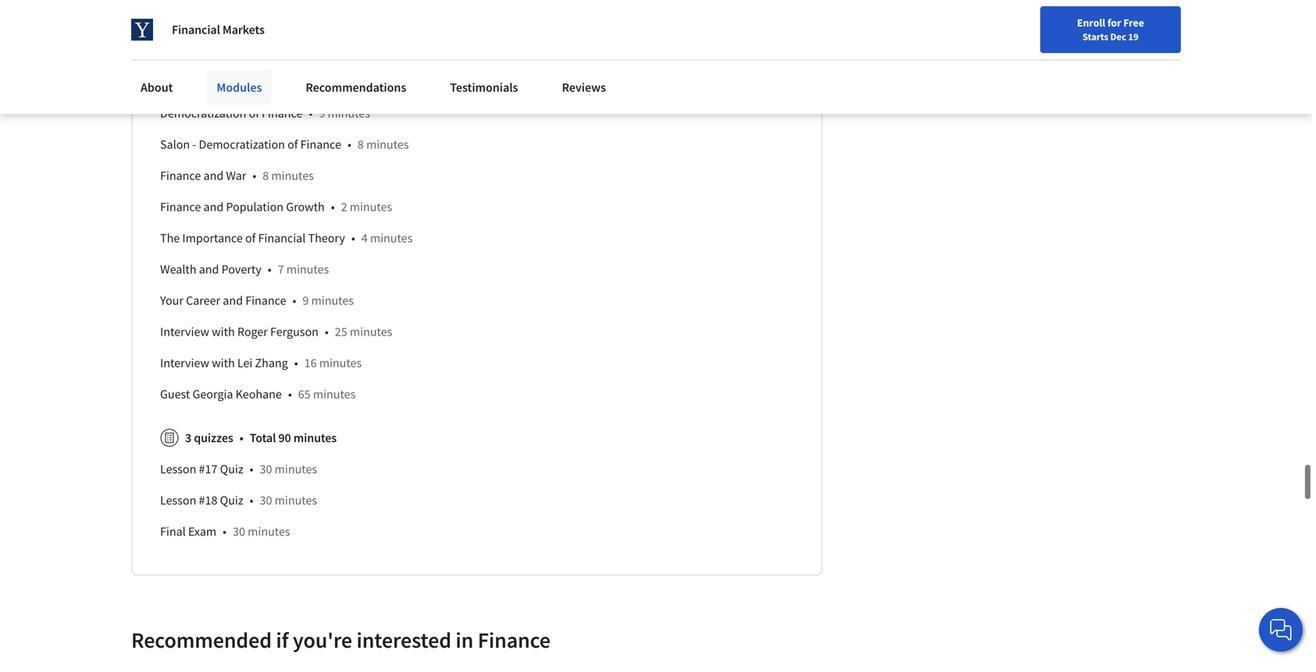 Task type: vqa. For each thing, say whether or not it's contained in the screenshot.
19
yes



Task type: locate. For each thing, give the bounding box(es) containing it.
with for lei
[[212, 356, 235, 371]]

8 right war
[[263, 168, 269, 184]]

7
[[278, 262, 284, 277]]

9 down the 5 minutes
[[319, 106, 325, 121]]

lesson #17 quiz • 30 minutes
[[160, 462, 317, 477]]

recommended
[[131, 627, 272, 654]]

interview with lei zhang • 16 minutes
[[160, 356, 362, 371]]

free
[[1123, 16, 1144, 30]]

9
[[319, 106, 325, 121], [303, 293, 309, 309]]

- left public
[[192, 43, 196, 59]]

1 horizontal spatial financial
[[258, 231, 306, 246]]

0 vertical spatial salon
[[160, 43, 190, 59]]

finance up 'interview with roger ferguson • 25 minutes'
[[245, 293, 286, 309]]

career
[[186, 293, 220, 309]]

markets
[[223, 22, 265, 37]]

-
[[192, 43, 196, 59], [192, 137, 196, 152]]

population
[[226, 199, 284, 215]]

1 vertical spatial lesson
[[160, 493, 196, 509]]

zhang
[[255, 356, 288, 371]]

democratization
[[160, 106, 246, 121], [199, 137, 285, 152]]

1 vertical spatial financial
[[258, 231, 306, 246]]

• left 4
[[351, 231, 355, 246]]

finance up the
[[160, 199, 201, 215]]

about
[[141, 80, 173, 95]]

exam
[[188, 524, 217, 540]]

english button
[[984, 0, 1079, 51]]

theory
[[308, 231, 345, 246]]

1 vertical spatial with
[[212, 356, 235, 371]]

interview down your
[[160, 324, 209, 340]]

1 horizontal spatial 8
[[358, 137, 364, 152]]

and left war
[[203, 168, 224, 184]]

0 vertical spatial 30
[[260, 462, 272, 477]]

salon
[[160, 43, 190, 59], [160, 137, 190, 152]]

• down total
[[250, 462, 253, 477]]

finance and war • 8 minutes
[[160, 168, 314, 184]]

vs.
[[234, 43, 248, 59]]

private
[[251, 43, 287, 59]]

lesson left #17
[[160, 462, 196, 477]]

financial
[[172, 22, 220, 37], [258, 231, 306, 246]]

- for democratization
[[192, 137, 196, 152]]

wealth
[[160, 262, 196, 277]]

0 vertical spatial quiz
[[220, 462, 243, 477]]

finance right the in
[[478, 627, 551, 654]]

#17
[[199, 462, 217, 477]]

• right war
[[253, 168, 256, 184]]

salon down about link
[[160, 137, 190, 152]]

2 interview from the top
[[160, 356, 209, 371]]

30
[[260, 462, 272, 477], [260, 493, 272, 509], [233, 524, 245, 540]]

1 vertical spatial 8
[[263, 168, 269, 184]]

minutes
[[312, 43, 355, 59], [317, 74, 359, 90], [328, 106, 370, 121], [366, 137, 409, 152], [271, 168, 314, 184], [350, 199, 392, 215], [370, 231, 413, 246], [286, 262, 329, 277], [311, 293, 354, 309], [350, 324, 392, 340], [319, 356, 362, 371], [313, 387, 356, 402], [293, 431, 337, 446], [275, 462, 317, 477], [275, 493, 317, 509], [248, 524, 290, 540]]

1 lesson from the top
[[160, 462, 196, 477]]

quiz
[[220, 462, 243, 477], [220, 493, 243, 509]]

salon - democratization of finance • 8 minutes
[[160, 137, 409, 152]]

enroll for free starts dec 19
[[1077, 16, 1144, 43]]

• left 16
[[294, 356, 298, 371]]

0 vertical spatial with
[[212, 324, 235, 340]]

democratization of finance • 9 minutes
[[160, 106, 370, 121]]

1 vertical spatial 5
[[308, 74, 314, 90]]

2 - from the top
[[192, 137, 196, 152]]

final
[[160, 524, 186, 540]]

quiz right #17
[[220, 462, 243, 477]]

testimonials
[[450, 80, 518, 95]]

and up importance
[[203, 199, 224, 215]]

2 quiz from the top
[[220, 493, 243, 509]]

1 quiz from the top
[[220, 462, 243, 477]]

and
[[203, 168, 224, 184], [203, 199, 224, 215], [199, 262, 219, 277], [223, 293, 243, 309]]

total
[[250, 431, 276, 446]]

0 vertical spatial 5
[[303, 43, 310, 59]]

0 vertical spatial financial
[[172, 22, 220, 37]]

0 vertical spatial democratization
[[160, 106, 246, 121]]

1 vertical spatial -
[[192, 137, 196, 152]]

5
[[303, 43, 310, 59], [308, 74, 314, 90]]

0 vertical spatial interview
[[160, 324, 209, 340]]

salon - public vs. private • 5 minutes
[[160, 43, 355, 59]]

1 horizontal spatial 9
[[319, 106, 325, 121]]

with left lei
[[212, 356, 235, 371]]

2 with from the top
[[212, 356, 235, 371]]

2 salon from the top
[[160, 137, 190, 152]]

8 down recommendations link
[[358, 137, 364, 152]]

1 vertical spatial interview
[[160, 356, 209, 371]]

of down democratization of finance • 9 minutes
[[288, 137, 298, 152]]

30 down lesson #17 quiz • 30 minutes at left
[[260, 493, 272, 509]]

1 vertical spatial quiz
[[220, 493, 243, 509]]

• right the forms
[[258, 12, 262, 28]]

8
[[358, 137, 364, 152], [263, 168, 269, 184]]

interview up 'guest'
[[160, 356, 209, 371]]

1 salon from the top
[[160, 43, 190, 59]]

•
[[258, 12, 262, 28], [293, 43, 297, 59], [309, 106, 313, 121], [348, 137, 351, 152], [253, 168, 256, 184], [331, 199, 335, 215], [351, 231, 355, 246], [268, 262, 271, 277], [293, 293, 296, 309], [325, 324, 329, 340], [294, 356, 298, 371], [288, 387, 292, 402], [240, 431, 244, 446], [250, 462, 253, 477], [250, 493, 253, 509], [223, 524, 227, 540]]

reviews link
[[553, 70, 615, 105]]

the importance of financial theory • 4 minutes
[[160, 231, 413, 246]]

financial markets
[[172, 22, 265, 37]]

and for war
[[203, 168, 224, 184]]

lesson left the #18
[[160, 493, 196, 509]]

and right wealth
[[199, 262, 219, 277]]

alternative
[[160, 12, 217, 28]]

of down population
[[245, 231, 256, 246]]

0 horizontal spatial 9
[[303, 293, 309, 309]]

25
[[335, 324, 347, 340]]

critics of modern finance
[[160, 74, 292, 90]]

- up 'finance and war • 8 minutes'
[[192, 137, 196, 152]]

None search field
[[223, 10, 598, 41]]

finance
[[251, 74, 292, 90], [262, 106, 303, 121], [300, 137, 341, 152], [160, 168, 201, 184], [160, 199, 201, 215], [245, 293, 286, 309], [478, 627, 551, 654]]

lesson
[[160, 462, 196, 477], [160, 493, 196, 509]]

0 vertical spatial lesson
[[160, 462, 196, 477]]

yale university image
[[131, 19, 153, 41]]

30 down lesson #18 quiz • 30 minutes
[[233, 524, 245, 540]]

democratization up 'finance and war • 8 minutes'
[[199, 137, 285, 152]]

quiz right the #18
[[220, 493, 243, 509]]

chat with us image
[[1268, 618, 1293, 643]]

2 lesson from the top
[[160, 493, 196, 509]]

5 right private
[[303, 43, 310, 59]]

30 for lesson #18 quiz
[[260, 493, 272, 509]]

1 vertical spatial salon
[[160, 137, 190, 152]]

• down lesson #17 quiz • 30 minutes at left
[[250, 493, 253, 509]]

1 vertical spatial democratization
[[199, 137, 285, 152]]

lesson for lesson #17 quiz
[[160, 462, 196, 477]]

30 down total
[[260, 462, 272, 477]]

democratization down critics of modern finance
[[160, 106, 246, 121]]

interview for interview with lei zhang
[[160, 356, 209, 371]]

growth
[[286, 199, 325, 215]]

show notifications image
[[1101, 20, 1120, 38]]

salon up critics
[[160, 43, 190, 59]]

2
[[341, 199, 347, 215]]

starts
[[1083, 30, 1109, 43]]

financial up public
[[172, 22, 220, 37]]

with
[[212, 324, 235, 340], [212, 356, 235, 371]]

• total 90 minutes
[[240, 431, 337, 446]]

0 vertical spatial -
[[192, 43, 196, 59]]

3
[[185, 431, 191, 446]]

1 - from the top
[[192, 43, 196, 59]]

0 vertical spatial 8
[[358, 137, 364, 152]]

- for public
[[192, 43, 196, 59]]

interview
[[160, 324, 209, 340], [160, 356, 209, 371]]

finance left war
[[160, 168, 201, 184]]

1 vertical spatial 30
[[260, 493, 272, 509]]

1 with from the top
[[212, 324, 235, 340]]

georgia
[[193, 387, 233, 402]]

5 up democratization of finance • 9 minutes
[[308, 74, 314, 90]]

• left 25
[[325, 324, 329, 340]]

1 vertical spatial 9
[[303, 293, 309, 309]]

1 interview from the top
[[160, 324, 209, 340]]

with left roger
[[212, 324, 235, 340]]

financial up 7
[[258, 231, 306, 246]]

and for poverty
[[199, 262, 219, 277]]

roger
[[237, 324, 268, 340]]

9 up ferguson
[[303, 293, 309, 309]]



Task type: describe. For each thing, give the bounding box(es) containing it.
quiz for lesson #18 quiz
[[220, 493, 243, 509]]

the
[[160, 231, 180, 246]]

critics
[[160, 74, 193, 90]]

keohane
[[236, 387, 282, 402]]

guest
[[160, 387, 190, 402]]

modules
[[217, 80, 262, 95]]

modern
[[208, 74, 248, 90]]

3 quizzes
[[185, 431, 233, 446]]

hide info about module content region
[[160, 0, 794, 554]]

poverty
[[222, 262, 261, 277]]

interview with roger ferguson • 25 minutes
[[160, 324, 392, 340]]

• down the 5 minutes
[[309, 106, 313, 121]]

interview for interview with roger ferguson
[[160, 324, 209, 340]]

of right critics
[[195, 74, 206, 90]]

lesson #18 quiz • 30 minutes
[[160, 493, 317, 509]]

your
[[160, 293, 183, 309]]

and for population
[[203, 199, 224, 215]]

finance and population growth • 2 minutes
[[160, 199, 392, 215]]

forms
[[219, 12, 252, 28]]

90
[[278, 431, 291, 446]]

if
[[276, 627, 289, 654]]

• right the exam
[[223, 524, 227, 540]]

your career and finance • 9 minutes
[[160, 293, 354, 309]]

2 vertical spatial 30
[[233, 524, 245, 540]]

finance up salon - democratization of finance • 8 minutes
[[262, 106, 303, 121]]

5 minutes
[[308, 74, 359, 90]]

finance down private
[[251, 74, 292, 90]]

dec
[[1110, 30, 1126, 43]]

finance down the 5 minutes
[[300, 137, 341, 152]]

importance
[[182, 231, 243, 246]]

financial inside hide info about module content region
[[258, 231, 306, 246]]

0 horizontal spatial 8
[[263, 168, 269, 184]]

quizzes
[[194, 431, 233, 446]]

testimonials link
[[441, 70, 528, 105]]

final exam • 30 minutes
[[160, 524, 290, 540]]

about link
[[131, 70, 182, 105]]

guest georgia keohane • 65 minutes
[[160, 387, 356, 402]]

english
[[1013, 18, 1051, 33]]

• down recommendations link
[[348, 137, 351, 152]]

16
[[304, 356, 317, 371]]

19
[[1128, 30, 1139, 43]]

in
[[456, 627, 473, 654]]

for
[[1108, 16, 1121, 30]]

you're
[[293, 627, 352, 654]]

• left 2
[[331, 199, 335, 215]]

reviews
[[562, 80, 606, 95]]

0 vertical spatial 9
[[319, 106, 325, 121]]

• left 65
[[288, 387, 292, 402]]

with for roger
[[212, 324, 235, 340]]

wealth and poverty • 7 minutes
[[160, 262, 329, 277]]

• left 7
[[268, 262, 271, 277]]

30 for lesson #17 quiz
[[260, 462, 272, 477]]

recommended if you're interested in finance
[[131, 627, 551, 654]]

of down modules
[[249, 106, 259, 121]]

lei
[[237, 356, 253, 371]]

enroll
[[1077, 16, 1105, 30]]

recommendations link
[[296, 70, 416, 105]]

65
[[298, 387, 311, 402]]

lesson for lesson #18 quiz
[[160, 493, 196, 509]]

public
[[199, 43, 232, 59]]

• right private
[[293, 43, 297, 59]]

war
[[226, 168, 246, 184]]

and right "career"
[[223, 293, 243, 309]]

quiz for lesson #17 quiz
[[220, 462, 243, 477]]

salon for salon - public vs. private
[[160, 43, 190, 59]]

• up ferguson
[[293, 293, 296, 309]]

0 horizontal spatial financial
[[172, 22, 220, 37]]

recommendations
[[306, 80, 406, 95]]

#18
[[199, 493, 217, 509]]

alternative forms •
[[160, 12, 262, 28]]

4
[[361, 231, 368, 246]]

modules link
[[207, 70, 271, 105]]

interested
[[357, 627, 451, 654]]

• left total
[[240, 431, 244, 446]]

ferguson
[[270, 324, 319, 340]]

salon for salon - democratization of finance
[[160, 137, 190, 152]]



